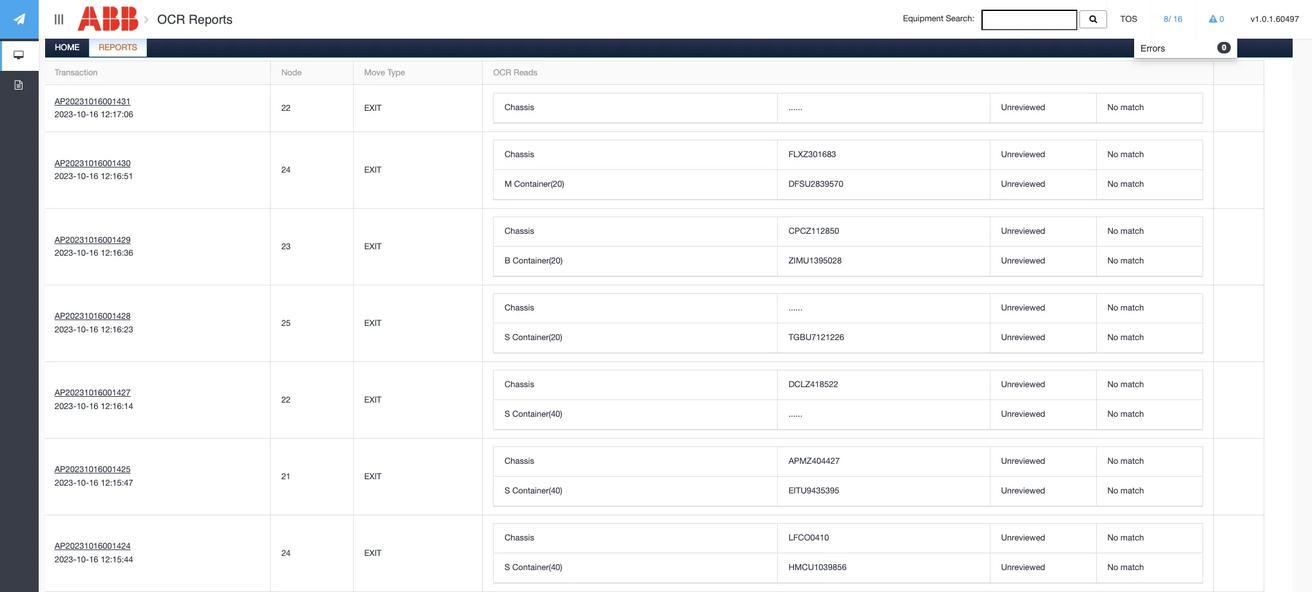 Task type: describe. For each thing, give the bounding box(es) containing it.
unreviewed cell for no match 'cell' corresponding to row group corresponding to ap20231016001427 2023-10-16 12:16:14
[[990, 401, 1097, 430]]

cell containing ap20231016001429
[[44, 209, 270, 286]]

zimu1395028
[[789, 256, 842, 266]]

16 for ap20231016001425 2023-10-16 12:15:47
[[89, 479, 98, 488]]

chassis for tgbu7121226
[[505, 303, 535, 313]]

m container(20)
[[505, 180, 565, 189]]

10- for 12:16:23
[[76, 325, 89, 335]]

no match for tgbu7121226 cell
[[1108, 333, 1145, 343]]

unreviewed for unreviewed 'cell' corresponding to lfco0410 cell's no match 'cell'
[[1002, 533, 1046, 543]]

v1.0.1.60497 button
[[1239, 0, 1313, 39]]

22 for 2023-10-16 12:17:06
[[282, 103, 291, 113]]

container(40) for 21
[[513, 486, 563, 496]]

zimu1395028 cell
[[778, 247, 990, 277]]

unreviewed cell for lfco0410 cell's no match 'cell'
[[990, 524, 1097, 554]]

unreviewed for unreviewed 'cell' inside the row
[[1002, 103, 1046, 112]]

exit cell for 2023-10-16 12:16:14
[[353, 363, 482, 439]]

search:
[[946, 14, 975, 23]]

cell containing ap20231016001427
[[44, 363, 270, 439]]

no match for cpcz112850 "cell"
[[1108, 227, 1145, 236]]

unreviewed for cpcz112850 "cell" no match 'cell' unreviewed 'cell'
[[1002, 227, 1046, 236]]

match for eitu9435395 cell no match 'cell'
[[1121, 486, 1145, 496]]

chassis cell for hmcu1039856
[[494, 524, 778, 554]]

ap20231016001429 2023-10-16 12:16:36
[[55, 235, 133, 258]]

cell containing ap20231016001428
[[44, 286, 270, 363]]

1 vertical spatial reports
[[99, 43, 137, 52]]

s container(40) for 24
[[505, 563, 563, 573]]

1 no from the top
[[1108, 103, 1119, 112]]

match for no match 'cell' associated with apmz404427 cell
[[1121, 457, 1145, 466]]

no match for flxz301683 cell
[[1108, 150, 1145, 160]]

eitu9435395 cell
[[778, 477, 990, 507]]

9 no from the top
[[1108, 410, 1119, 419]]

no match for eitu9435395 cell
[[1108, 486, 1145, 496]]

12:17:06
[[101, 110, 133, 120]]

unreviewed cell for no match 'cell' in row
[[990, 94, 1097, 123]]

unreviewed for zimu1395028 cell's no match 'cell''s unreviewed 'cell'
[[1002, 256, 1046, 266]]

grid containing transaction
[[44, 61, 1265, 593]]

move type
[[365, 68, 405, 77]]

b container(20) cell
[[494, 247, 778, 277]]

s container(40) for 21
[[505, 486, 563, 496]]

16 for ap20231016001430 2023-10-16 12:16:51
[[89, 172, 98, 181]]

cell containing ap20231016001424
[[44, 516, 270, 593]]

2023- for 2023-10-16 12:16:36
[[55, 248, 77, 258]]

home
[[55, 43, 80, 52]]

no for lfco0410 cell
[[1108, 533, 1119, 543]]

tab list containing home
[[43, 35, 1294, 593]]

match for tgbu7121226 cell's no match 'cell'
[[1121, 333, 1145, 343]]

container(40) for 24
[[513, 563, 563, 573]]

unreviewed cell for eitu9435395 cell no match 'cell'
[[990, 477, 1097, 507]]

...... cell for the chassis 'cell' inside row
[[778, 94, 990, 123]]

6 no from the top
[[1108, 303, 1119, 313]]

move
[[365, 68, 385, 77]]

lfco0410 cell
[[778, 524, 990, 554]]

no match cell for lfco0410 cell
[[1097, 524, 1203, 554]]

no for tgbu7121226 cell
[[1108, 333, 1119, 343]]

2023- for 2023-10-16 12:16:51
[[55, 172, 77, 181]]

no match cell for apmz404427 cell
[[1097, 448, 1203, 477]]

21
[[282, 472, 291, 482]]

1 chassis from the top
[[505, 103, 535, 112]]

1 no match from the top
[[1108, 103, 1145, 112]]

unreviewed for unreviewed 'cell' for no match 'cell' associated with apmz404427 cell
[[1002, 457, 1046, 466]]

no match cell for dfsu2839570 cell
[[1097, 170, 1203, 200]]

1 horizontal spatial reports
[[189, 12, 233, 26]]

unreviewed cell for no match 'cell' for dfsu2839570 cell
[[990, 170, 1097, 200]]

match for no match 'cell' corresponding to hmcu1039856 cell
[[1121, 563, 1145, 573]]

12:16:23
[[101, 325, 133, 335]]

no for hmcu1039856 cell
[[1108, 563, 1119, 573]]

equipment
[[904, 14, 944, 23]]

6 no match cell from the top
[[1097, 294, 1203, 324]]

flxz301683
[[789, 150, 837, 160]]

ocr reads
[[493, 68, 538, 77]]

24 cell for 12:16:51
[[270, 132, 353, 209]]

lfco0410
[[789, 533, 830, 543]]

bars image
[[53, 14, 65, 24]]

s container(40) cell for ......
[[494, 401, 778, 430]]

home link
[[46, 35, 89, 61]]

cpcz112850 cell
[[778, 218, 990, 247]]

row containing s container(20)
[[494, 324, 1203, 354]]

m
[[505, 180, 512, 189]]

22 cell for 12:16:14
[[270, 363, 353, 439]]

dfsu2839570 cell
[[778, 170, 990, 200]]

row containing m container(20)
[[494, 170, 1203, 200]]

row group for ap20231016001425 2023-10-16 12:15:47
[[494, 448, 1203, 507]]

unreviewed cell for no match 'cell' associated with apmz404427 cell
[[990, 448, 1097, 477]]

no match for hmcu1039856 cell
[[1108, 563, 1145, 573]]

exit for 2023-10-16 12:16:14
[[365, 395, 382, 405]]

exit for 2023-10-16 12:15:47
[[365, 472, 382, 482]]

12:16:14
[[101, 402, 133, 412]]

match for zimu1395028 cell's no match 'cell'
[[1121, 256, 1145, 266]]

container(20) for m container(20)
[[514, 180, 565, 189]]

exit cell for 2023-10-16 12:15:44
[[353, 516, 482, 593]]

exit for 2023-10-16 12:17:06
[[365, 103, 382, 113]]

unreviewed for unreviewed 'cell' related to no match 'cell' related to dclz418522 cell
[[1002, 380, 1046, 390]]

s container(40) cell for hmcu1039856
[[494, 554, 778, 584]]

unreviewed for unreviewed 'cell' corresponding to flxz301683 cell's no match 'cell'
[[1002, 150, 1046, 160]]

chassis cell for eitu9435395
[[494, 448, 778, 477]]

24 cell for 12:15:44
[[270, 516, 353, 593]]

no for cpcz112850 "cell"
[[1108, 227, 1119, 236]]

22 cell for 12:17:06
[[270, 85, 353, 132]]

exit cell for 2023-10-16 12:16:36
[[353, 209, 482, 286]]

reads
[[514, 68, 538, 77]]

no match cell inside row
[[1097, 94, 1203, 123]]

no match for apmz404427 cell
[[1108, 457, 1145, 466]]

s container(20) cell
[[494, 324, 778, 354]]

chassis for dfsu2839570
[[505, 150, 535, 160]]

v1.0.1.60497
[[1252, 14, 1300, 24]]

exit for 2023-10-16 12:15:44
[[365, 549, 382, 558]]

tgbu7121226 cell
[[778, 324, 990, 354]]



Task type: locate. For each thing, give the bounding box(es) containing it.
7 exit cell from the top
[[353, 516, 482, 593]]

10- inside ap20231016001425 2023-10-16 12:15:47
[[76, 479, 89, 488]]

7 chassis from the top
[[505, 533, 535, 543]]

2 24 from the top
[[282, 549, 291, 558]]

0 vertical spatial s container(40) cell
[[494, 401, 778, 430]]

ap20231016001425
[[55, 465, 131, 475]]

ap20231016001431 2023-10-16 12:17:06
[[55, 96, 133, 120]]

10- for 12:17:06
[[76, 110, 89, 120]]

container(20) inside cell
[[513, 333, 563, 343]]

s for 24
[[505, 563, 510, 573]]

10- inside ap20231016001429 2023-10-16 12:16:36
[[76, 248, 89, 258]]

23
[[282, 242, 291, 251]]

no match
[[1108, 103, 1145, 112], [1108, 150, 1145, 160], [1108, 180, 1145, 189], [1108, 227, 1145, 236], [1108, 256, 1145, 266], [1108, 303, 1145, 313], [1108, 333, 1145, 343], [1108, 380, 1145, 390], [1108, 410, 1145, 419], [1108, 457, 1145, 466], [1108, 486, 1145, 496], [1108, 533, 1145, 543], [1108, 563, 1145, 573]]

2 24 cell from the top
[[270, 516, 353, 593]]

chassis for ......
[[505, 380, 535, 390]]

16 inside 8/ 16 dropdown button
[[1174, 14, 1183, 24]]

2 exit cell from the top
[[353, 132, 482, 209]]

10- down the ap20231016001429
[[76, 248, 89, 258]]

16 for ap20231016001428 2023-10-16 12:16:23
[[89, 325, 98, 335]]

16 inside ap20231016001425 2023-10-16 12:15:47
[[89, 479, 98, 488]]

3 unreviewed cell from the top
[[990, 170, 1097, 200]]

7 match from the top
[[1121, 333, 1145, 343]]

...... for no match 'cell' in row
[[789, 103, 803, 112]]

10- inside ap20231016001427 2023-10-16 12:16:14
[[76, 402, 89, 412]]

3 unreviewed from the top
[[1002, 180, 1046, 189]]

ap20231016001427
[[55, 388, 131, 398]]

4 10- from the top
[[76, 325, 89, 335]]

chassis cell for tgbu7121226
[[494, 294, 778, 324]]

10- inside "ap20231016001428 2023-10-16 12:16:23"
[[76, 325, 89, 335]]

...... for no match 'cell' corresponding to row group corresponding to ap20231016001427 2023-10-16 12:16:14
[[789, 410, 803, 419]]

...... up tgbu7121226
[[789, 303, 803, 313]]

8/
[[1165, 14, 1172, 24]]

11 no match from the top
[[1108, 486, 1145, 496]]

1 10- from the top
[[76, 110, 89, 120]]

10- for 12:16:36
[[76, 248, 89, 258]]

6 exit from the top
[[365, 472, 382, 482]]

4 unreviewed from the top
[[1002, 227, 1046, 236]]

row containing transaction
[[44, 61, 1265, 85]]

ap20231016001424
[[55, 542, 131, 552]]

10 unreviewed cell from the top
[[990, 448, 1097, 477]]

1 horizontal spatial ocr
[[493, 68, 512, 77]]

10 no match cell from the top
[[1097, 448, 1203, 477]]

no match cell for zimu1395028 cell
[[1097, 247, 1203, 277]]

2023-
[[55, 110, 77, 120], [55, 172, 77, 181], [55, 248, 77, 258], [55, 325, 77, 335], [55, 402, 77, 412], [55, 479, 77, 488], [55, 555, 77, 565]]

25
[[282, 318, 291, 328]]

s container(40) for 22
[[505, 410, 563, 419]]

10- for 12:15:47
[[76, 479, 89, 488]]

9 unreviewed from the top
[[1002, 410, 1046, 419]]

2 22 from the top
[[282, 395, 291, 405]]

cell containing ap20231016001425
[[44, 439, 270, 516]]

2 vertical spatial s container(40) cell
[[494, 554, 778, 584]]

s for 21
[[505, 486, 510, 496]]

1 ...... cell from the top
[[778, 94, 990, 123]]

ap20231016001431
[[55, 96, 131, 106]]

5 2023- from the top
[[55, 402, 77, 412]]

ap20231016001425 2023-10-16 12:15:47
[[55, 465, 133, 488]]

chassis for zimu1395028
[[505, 227, 535, 236]]

2023- for 2023-10-16 12:15:44
[[55, 555, 77, 565]]

4 no from the top
[[1108, 227, 1119, 236]]

4 no match from the top
[[1108, 227, 1145, 236]]

row group containing ap20231016001431
[[44, 85, 1265, 593]]

2 vertical spatial container(40)
[[513, 563, 563, 573]]

8/ 16 button
[[1152, 0, 1196, 39]]

10- for 12:16:51
[[76, 172, 89, 181]]

ap20231016001427 2023-10-16 12:16:14
[[55, 388, 133, 412]]

3 no match from the top
[[1108, 180, 1145, 189]]

1 22 from the top
[[282, 103, 291, 113]]

0 vertical spatial ...... cell
[[778, 94, 990, 123]]

11 no match cell from the top
[[1097, 477, 1203, 507]]

ap20231016001428
[[55, 312, 131, 321]]

exit cell for 2023-10-16 12:17:06
[[353, 85, 482, 132]]

...... cell down zimu1395028 cell
[[778, 294, 990, 324]]

1 unreviewed cell from the top
[[990, 94, 1097, 123]]

10- for 12:16:14
[[76, 402, 89, 412]]

transaction
[[55, 68, 98, 77]]

21 cell
[[270, 439, 353, 516]]

9 unreviewed cell from the top
[[990, 401, 1097, 430]]

2 vertical spatial s container(40)
[[505, 563, 563, 573]]

grid
[[44, 61, 1265, 593]]

2023- inside the ap20231016001431 2023-10-16 12:17:06
[[55, 110, 77, 120]]

16 right 8/
[[1174, 14, 1183, 24]]

0 vertical spatial 24 cell
[[270, 132, 353, 209]]

3 exit cell from the top
[[353, 209, 482, 286]]

row group for ap20231016001428 2023-10-16 12:16:23
[[494, 294, 1203, 354]]

2023- inside "ap20231016001430 2023-10-16 12:16:51"
[[55, 172, 77, 181]]

equipment search:
[[904, 14, 982, 23]]

apmz404427 cell
[[778, 448, 990, 477]]

3 ...... from the top
[[789, 410, 803, 419]]

0 inside 0 dropdown button
[[1218, 14, 1225, 24]]

13 unreviewed from the top
[[1002, 563, 1046, 573]]

4 chassis from the top
[[505, 303, 535, 313]]

16 inside ap20231016001427 2023-10-16 12:16:14
[[89, 402, 98, 412]]

16 inside the ap20231016001431 2023-10-16 12:17:06
[[89, 110, 98, 120]]

12 no match from the top
[[1108, 533, 1145, 543]]

match for flxz301683 cell's no match 'cell'
[[1121, 150, 1145, 160]]

10- down ap20231016001431
[[76, 110, 89, 120]]

unreviewed cell inside row
[[990, 94, 1097, 123]]

row containing b container(20)
[[494, 247, 1203, 277]]

unreviewed cell for tgbu7121226 cell's no match 'cell'
[[990, 324, 1097, 354]]

1 vertical spatial 22
[[282, 395, 291, 405]]

16 down ap20231016001428
[[89, 325, 98, 335]]

13 no from the top
[[1108, 563, 1119, 573]]

16 inside "ap20231016001428 2023-10-16 12:16:23"
[[89, 325, 98, 335]]

1 vertical spatial container(40)
[[513, 486, 563, 496]]

no match for dclz418522 cell
[[1108, 380, 1145, 390]]

ap20231016001430
[[55, 158, 131, 168]]

5 exit cell from the top
[[353, 363, 482, 439]]

no match for lfco0410 cell
[[1108, 533, 1145, 543]]

ocr
[[157, 12, 185, 26], [493, 68, 512, 77]]

5 exit from the top
[[365, 395, 382, 405]]

0 vertical spatial 24
[[282, 165, 291, 175]]

...... down dclz418522
[[789, 410, 803, 419]]

no match for zimu1395028 cell
[[1108, 256, 1145, 266]]

unreviewed
[[1002, 103, 1046, 112], [1002, 150, 1046, 160], [1002, 180, 1046, 189], [1002, 227, 1046, 236], [1002, 256, 1046, 266], [1002, 303, 1046, 313], [1002, 333, 1046, 343], [1002, 380, 1046, 390], [1002, 410, 1046, 419], [1002, 457, 1046, 466], [1002, 486, 1046, 496], [1002, 533, 1046, 543], [1002, 563, 1046, 573]]

0 vertical spatial 22
[[282, 103, 291, 113]]

16 down ap20231016001430
[[89, 172, 98, 181]]

row
[[44, 61, 1265, 85], [44, 85, 1265, 132], [494, 94, 1203, 123], [44, 132, 1265, 209], [494, 141, 1203, 170], [494, 170, 1203, 200], [44, 209, 1265, 286], [494, 218, 1203, 247], [494, 247, 1203, 277], [44, 286, 1265, 363], [494, 294, 1203, 324], [494, 324, 1203, 354], [44, 363, 1265, 439], [494, 371, 1203, 401], [494, 401, 1203, 430], [44, 439, 1265, 516], [494, 448, 1203, 477], [494, 477, 1203, 507], [44, 516, 1265, 593], [494, 524, 1203, 554], [494, 554, 1203, 584]]

exit cell for 2023-10-16 12:16:51
[[353, 132, 482, 209]]

2023- inside ap20231016001427 2023-10-16 12:16:14
[[55, 402, 77, 412]]

0 vertical spatial ocr
[[157, 12, 185, 26]]

3 container(40) from the top
[[513, 563, 563, 573]]

tos
[[1121, 14, 1138, 24]]

12 unreviewed cell from the top
[[990, 524, 1097, 554]]

match for lfco0410 cell's no match 'cell'
[[1121, 533, 1145, 543]]

1 vertical spatial ......
[[789, 303, 803, 313]]

chassis cell
[[494, 94, 778, 123], [494, 141, 778, 170], [494, 218, 778, 247], [494, 294, 778, 324], [494, 371, 778, 401], [494, 448, 778, 477], [494, 524, 778, 554]]

exit cell for 2023-10-16 12:15:47
[[353, 439, 482, 516]]

0
[[1218, 14, 1225, 24], [1223, 43, 1227, 52]]

2 s container(40) from the top
[[505, 486, 563, 496]]

0 vertical spatial container(40)
[[513, 410, 563, 419]]

0 vertical spatial 22 cell
[[270, 85, 353, 132]]

5 match from the top
[[1121, 256, 1145, 266]]

s container(40) cell
[[494, 401, 778, 430], [494, 477, 778, 507], [494, 554, 778, 584]]

0 vertical spatial ......
[[789, 103, 803, 112]]

no
[[1108, 103, 1119, 112], [1108, 150, 1119, 160], [1108, 180, 1119, 189], [1108, 227, 1119, 236], [1108, 256, 1119, 266], [1108, 303, 1119, 313], [1108, 333, 1119, 343], [1108, 380, 1119, 390], [1108, 410, 1119, 419], [1108, 457, 1119, 466], [1108, 486, 1119, 496], [1108, 533, 1119, 543], [1108, 563, 1119, 573]]

2023- for 2023-10-16 12:17:06
[[55, 110, 77, 120]]

b
[[505, 256, 511, 266]]

22 cell
[[270, 85, 353, 132], [270, 363, 353, 439]]

unreviewed cell
[[990, 94, 1097, 123], [990, 141, 1097, 170], [990, 170, 1097, 200], [990, 218, 1097, 247], [990, 247, 1097, 277], [990, 294, 1097, 324], [990, 324, 1097, 354], [990, 371, 1097, 401], [990, 401, 1097, 430], [990, 448, 1097, 477], [990, 477, 1097, 507], [990, 524, 1097, 554], [990, 554, 1097, 584]]

cpcz112850
[[789, 227, 840, 236]]

match for no match 'cell' corresponding to row group corresponding to ap20231016001427 2023-10-16 12:16:14
[[1121, 410, 1145, 419]]

unreviewed cell for zimu1395028 cell's no match 'cell'
[[990, 247, 1097, 277]]

0 vertical spatial container(20)
[[514, 180, 565, 189]]

chassis cell inside row
[[494, 94, 778, 123]]

chassis for eitu9435395
[[505, 457, 535, 466]]

chassis cell for ......
[[494, 371, 778, 401]]

0 down 0 dropdown button
[[1223, 43, 1227, 52]]

search image
[[1090, 15, 1098, 23]]

9 no match from the top
[[1108, 410, 1145, 419]]

2023- for 2023-10-16 12:16:14
[[55, 402, 77, 412]]

...... cell inside row
[[778, 94, 990, 123]]

...... for 8th no match 'cell' from the bottom of the row group containing ap20231016001431
[[789, 303, 803, 313]]

unreviewed cell for flxz301683 cell's no match 'cell'
[[990, 141, 1097, 170]]

12:15:44
[[101, 555, 133, 565]]

11 no from the top
[[1108, 486, 1119, 496]]

10- down ap20231016001427
[[76, 402, 89, 412]]

tgbu7121226
[[789, 333, 845, 343]]

2 unreviewed cell from the top
[[990, 141, 1097, 170]]

1 vertical spatial 0
[[1223, 43, 1227, 52]]

b container(20)
[[505, 256, 563, 266]]

row group
[[44, 85, 1265, 593], [494, 141, 1203, 200], [494, 218, 1203, 277], [494, 294, 1203, 354], [494, 371, 1203, 430], [494, 448, 1203, 507], [494, 524, 1203, 584]]

10- down ap20231016001424 on the left of page
[[76, 555, 89, 565]]

0 right 8/ 16
[[1218, 14, 1225, 24]]

s inside cell
[[505, 333, 510, 343]]

16 down ap20231016001427
[[89, 402, 98, 412]]

5 chassis from the top
[[505, 380, 535, 390]]

3 no match cell from the top
[[1097, 170, 1203, 200]]

10- down ap20231016001425
[[76, 479, 89, 488]]

apmz404427
[[789, 457, 840, 466]]

dclz418522
[[789, 380, 839, 390]]

1 2023- from the top
[[55, 110, 77, 120]]

16 for ap20231016001429 2023-10-16 12:16:36
[[89, 248, 98, 258]]

3 s container(40) cell from the top
[[494, 554, 778, 584]]

2023- down ap20231016001424 on the left of page
[[55, 555, 77, 565]]

1 vertical spatial 24
[[282, 549, 291, 558]]

1 vertical spatial container(20)
[[513, 256, 563, 266]]

2023- inside ap20231016001425 2023-10-16 12:15:47
[[55, 479, 77, 488]]

unreviewed cell for no match 'cell' related to dclz418522 cell
[[990, 371, 1097, 401]]

match for cpcz112850 "cell" no match 'cell'
[[1121, 227, 1145, 236]]

16 inside "ap20231016001430 2023-10-16 12:16:51"
[[89, 172, 98, 181]]

dclz418522 cell
[[778, 371, 990, 401]]

4 2023- from the top
[[55, 325, 77, 335]]

1 vertical spatial 24 cell
[[270, 516, 353, 593]]

2 no match cell from the top
[[1097, 141, 1203, 170]]

16 for ap20231016001431 2023-10-16 12:17:06
[[89, 110, 98, 120]]

5 no from the top
[[1108, 256, 1119, 266]]

2 2023- from the top
[[55, 172, 77, 181]]

chassis
[[505, 103, 535, 112], [505, 150, 535, 160], [505, 227, 535, 236], [505, 303, 535, 313], [505, 380, 535, 390], [505, 457, 535, 466], [505, 533, 535, 543]]

2023- down ap20231016001431
[[55, 110, 77, 120]]

2023- for 2023-10-16 12:16:23
[[55, 325, 77, 335]]

cell
[[44, 85, 270, 132], [1214, 85, 1265, 132], [44, 132, 270, 209], [1214, 132, 1265, 209], [44, 209, 270, 286], [1214, 209, 1265, 286], [44, 286, 270, 363], [1214, 286, 1265, 363], [44, 363, 270, 439], [1214, 363, 1265, 439], [44, 439, 270, 516], [1214, 439, 1265, 516], [44, 516, 270, 593], [1214, 516, 1265, 593]]

exit for 2023-10-16 12:16:51
[[365, 165, 382, 175]]

node
[[282, 68, 302, 77]]

row group for ap20231016001429 2023-10-16 12:16:36
[[494, 218, 1203, 277]]

3 chassis cell from the top
[[494, 218, 778, 247]]

16 for ap20231016001424 2023-10-16 12:15:44
[[89, 555, 98, 565]]

10- for 12:15:44
[[76, 555, 89, 565]]

cell containing ap20231016001430
[[44, 132, 270, 209]]

2023- inside ap20231016001429 2023-10-16 12:16:36
[[55, 248, 77, 258]]

2 container(40) from the top
[[513, 486, 563, 496]]

ocr for ocr reads
[[493, 68, 512, 77]]

no for zimu1395028 cell
[[1108, 256, 1119, 266]]

12:16:36
[[101, 248, 133, 258]]

24 for 2023-10-16 12:16:51
[[282, 165, 291, 175]]

s for 25
[[505, 333, 510, 343]]

2023- down ap20231016001428
[[55, 325, 77, 335]]

no for flxz301683 cell
[[1108, 150, 1119, 160]]

1 no match cell from the top
[[1097, 94, 1203, 123]]

0 vertical spatial reports
[[189, 12, 233, 26]]

unreviewed for unreviewed 'cell' corresponding to no match 'cell' corresponding to hmcu1039856 cell
[[1002, 563, 1046, 573]]

24 cell
[[270, 132, 353, 209], [270, 516, 353, 593]]

ap20231016001424 2023-10-16 12:15:44
[[55, 542, 133, 565]]

8 no from the top
[[1108, 380, 1119, 390]]

1 match from the top
[[1121, 103, 1145, 112]]

navigation
[[0, 0, 39, 101]]

...... cell
[[778, 94, 990, 123], [778, 294, 990, 324], [778, 401, 990, 430]]

16 down ap20231016001425
[[89, 479, 98, 488]]

...... up flxz301683
[[789, 103, 803, 112]]

3 10- from the top
[[76, 248, 89, 258]]

10 unreviewed from the top
[[1002, 457, 1046, 466]]

5 chassis cell from the top
[[494, 371, 778, 401]]

0 vertical spatial 0
[[1218, 14, 1225, 24]]

10- down ap20231016001428
[[76, 325, 89, 335]]

container(40) for 22
[[513, 410, 563, 419]]

type
[[388, 68, 405, 77]]

1 vertical spatial s container(40)
[[505, 486, 563, 496]]

...... cell for the chassis 'cell' related to tgbu7121226
[[778, 294, 990, 324]]

2 vertical spatial ......
[[789, 410, 803, 419]]

unreviewed for unreviewed 'cell' associated with no match 'cell' corresponding to row group corresponding to ap20231016001427 2023-10-16 12:16:14
[[1002, 410, 1046, 419]]

ap20231016001430 2023-10-16 12:16:51
[[55, 158, 133, 181]]

16 inside ap20231016001424 2023-10-16 12:15:44
[[89, 555, 98, 565]]

......
[[789, 103, 803, 112], [789, 303, 803, 313], [789, 410, 803, 419]]

reports
[[189, 12, 233, 26], [99, 43, 137, 52]]

...... cell up apmz404427 cell
[[778, 401, 990, 430]]

reports link
[[90, 35, 146, 61]]

tos button
[[1108, 0, 1151, 39]]

16 down ap20231016001431
[[89, 110, 98, 120]]

0 vertical spatial s container(40)
[[505, 410, 563, 419]]

no match cell for eitu9435395 cell
[[1097, 477, 1203, 507]]

3 s container(40) from the top
[[505, 563, 563, 573]]

10- inside ap20231016001424 2023-10-16 12:15:44
[[76, 555, 89, 565]]

container(40)
[[513, 410, 563, 419], [513, 486, 563, 496], [513, 563, 563, 573]]

eitu9435395
[[789, 486, 840, 496]]

3 2023- from the top
[[55, 248, 77, 258]]

16 for ap20231016001427 2023-10-16 12:16:14
[[89, 402, 98, 412]]

3 chassis from the top
[[505, 227, 535, 236]]

exit
[[365, 103, 382, 113], [365, 165, 382, 175], [365, 242, 382, 251], [365, 318, 382, 328], [365, 395, 382, 405], [365, 472, 382, 482], [365, 549, 382, 558]]

3 match from the top
[[1121, 180, 1145, 189]]

tab list
[[43, 35, 1294, 593]]

7 unreviewed from the top
[[1002, 333, 1046, 343]]

1 vertical spatial s container(40) cell
[[494, 477, 778, 507]]

10- inside "ap20231016001430 2023-10-16 12:16:51"
[[76, 172, 89, 181]]

10- down ap20231016001430
[[76, 172, 89, 181]]

9 no match cell from the top
[[1097, 401, 1203, 430]]

0 horizontal spatial reports
[[99, 43, 137, 52]]

3 s from the top
[[505, 486, 510, 496]]

11 unreviewed from the top
[[1002, 486, 1046, 496]]

...... cell for s container(40) cell corresponding to ......
[[778, 401, 990, 430]]

2 s container(40) cell from the top
[[494, 477, 778, 507]]

no for dfsu2839570 cell
[[1108, 180, 1119, 189]]

7 no from the top
[[1108, 333, 1119, 343]]

1 s container(40) cell from the top
[[494, 401, 778, 430]]

1 vertical spatial ocr
[[493, 68, 512, 77]]

...... cell up flxz301683 cell
[[778, 94, 990, 123]]

1 vertical spatial ...... cell
[[778, 294, 990, 324]]

1 unreviewed from the top
[[1002, 103, 1046, 112]]

7 10- from the top
[[76, 555, 89, 565]]

2023- inside ap20231016001424 2023-10-16 12:15:44
[[55, 555, 77, 565]]

0 button
[[1197, 0, 1238, 39]]

hmcu1039856 cell
[[778, 554, 990, 584]]

m container(20) cell
[[494, 170, 778, 200]]

10 match from the top
[[1121, 457, 1145, 466]]

0 horizontal spatial ocr
[[157, 12, 185, 26]]

10-
[[76, 110, 89, 120], [76, 172, 89, 181], [76, 248, 89, 258], [76, 325, 89, 335], [76, 402, 89, 412], [76, 479, 89, 488], [76, 555, 89, 565]]

7 exit from the top
[[365, 549, 382, 558]]

10- inside the ap20231016001431 2023-10-16 12:17:06
[[76, 110, 89, 120]]

errors
[[1141, 43, 1166, 54]]

2 chassis from the top
[[505, 150, 535, 160]]

12:15:47
[[101, 479, 133, 488]]

s container(20)
[[505, 333, 563, 343]]

25 cell
[[270, 286, 353, 363]]

6 no match from the top
[[1108, 303, 1145, 313]]

5 no match from the top
[[1108, 256, 1145, 266]]

1 exit cell from the top
[[353, 85, 482, 132]]

1 24 cell from the top
[[270, 132, 353, 209]]

8 unreviewed cell from the top
[[990, 371, 1097, 401]]

ap20231016001429
[[55, 235, 131, 245]]

warning image
[[1210, 15, 1218, 23]]

no for dclz418522 cell
[[1108, 380, 1119, 390]]

2023- down the ap20231016001429
[[55, 248, 77, 258]]

2 10- from the top
[[76, 172, 89, 181]]

2 vertical spatial ...... cell
[[778, 401, 990, 430]]

ocr for ocr reports
[[157, 12, 185, 26]]

7 unreviewed cell from the top
[[990, 324, 1097, 354]]

1 22 cell from the top
[[270, 85, 353, 132]]

2023- down ap20231016001427
[[55, 402, 77, 412]]

8 match from the top
[[1121, 380, 1145, 390]]

dfsu2839570
[[789, 180, 844, 189]]

23 cell
[[270, 209, 353, 286]]

5 unreviewed from the top
[[1002, 256, 1046, 266]]

2023- down ap20231016001430
[[55, 172, 77, 181]]

match
[[1121, 103, 1145, 112], [1121, 150, 1145, 160], [1121, 180, 1145, 189], [1121, 227, 1145, 236], [1121, 256, 1145, 266], [1121, 303, 1145, 313], [1121, 333, 1145, 343], [1121, 380, 1145, 390], [1121, 410, 1145, 419], [1121, 457, 1145, 466], [1121, 486, 1145, 496], [1121, 533, 1145, 543], [1121, 563, 1145, 573]]

no match cell
[[1097, 94, 1203, 123], [1097, 141, 1203, 170], [1097, 170, 1203, 200], [1097, 218, 1203, 247], [1097, 247, 1203, 277], [1097, 294, 1203, 324], [1097, 324, 1203, 354], [1097, 371, 1203, 401], [1097, 401, 1203, 430], [1097, 448, 1203, 477], [1097, 477, 1203, 507], [1097, 524, 1203, 554], [1097, 554, 1203, 584]]

container(20) for b container(20)
[[513, 256, 563, 266]]

row containing ap20231016001431
[[44, 85, 1265, 132]]

unreviewed cell for cpcz112850 "cell" no match 'cell'
[[990, 218, 1097, 247]]

container(20) for s container(20)
[[513, 333, 563, 343]]

exit cell
[[353, 85, 482, 132], [353, 132, 482, 209], [353, 209, 482, 286], [353, 286, 482, 363], [353, 363, 482, 439], [353, 439, 482, 516], [353, 516, 482, 593]]

2 match from the top
[[1121, 150, 1145, 160]]

...... inside row
[[789, 103, 803, 112]]

None field
[[982, 10, 1078, 30]]

exit for 2023-10-16 12:16:36
[[365, 242, 382, 251]]

container(20)
[[514, 180, 565, 189], [513, 256, 563, 266], [513, 333, 563, 343]]

5 10- from the top
[[76, 402, 89, 412]]

s container(40)
[[505, 410, 563, 419], [505, 486, 563, 496], [505, 563, 563, 573]]

match for 8th no match 'cell' from the bottom of the row group containing ap20231016001431
[[1121, 303, 1145, 313]]

16 down the ap20231016001429
[[89, 248, 98, 258]]

11 match from the top
[[1121, 486, 1145, 496]]

2 no match from the top
[[1108, 150, 1145, 160]]

ap20231016001428 2023-10-16 12:16:23
[[55, 312, 133, 335]]

7 chassis cell from the top
[[494, 524, 778, 554]]

s container(40) cell for eitu9435395
[[494, 477, 778, 507]]

1 vertical spatial 22 cell
[[270, 363, 353, 439]]

2023- for 2023-10-16 12:15:47
[[55, 479, 77, 488]]

16 inside ap20231016001429 2023-10-16 12:16:36
[[89, 248, 98, 258]]

3 ...... cell from the top
[[778, 401, 990, 430]]

exit for 2023-10-16 12:16:23
[[365, 318, 382, 328]]

cell containing ap20231016001431
[[44, 85, 270, 132]]

hmcu1039856
[[789, 563, 847, 573]]

16
[[1174, 14, 1183, 24], [89, 110, 98, 120], [89, 172, 98, 181], [89, 248, 98, 258], [89, 325, 98, 335], [89, 402, 98, 412], [89, 479, 98, 488], [89, 555, 98, 565]]

8 no match cell from the top
[[1097, 371, 1203, 401]]

ocr reports
[[154, 12, 233, 26]]

2 unreviewed from the top
[[1002, 150, 1046, 160]]

2023- down ap20231016001425
[[55, 479, 77, 488]]

12:16:51
[[101, 172, 133, 181]]

22
[[282, 103, 291, 113], [282, 395, 291, 405]]

16 down ap20231016001424 on the left of page
[[89, 555, 98, 565]]

8/ 16
[[1165, 14, 1183, 24]]

8 no match from the top
[[1108, 380, 1145, 390]]

11 unreviewed cell from the top
[[990, 477, 1097, 507]]

s
[[505, 333, 510, 343], [505, 410, 510, 419], [505, 486, 510, 496], [505, 563, 510, 573]]

12 no from the top
[[1108, 533, 1119, 543]]

6 chassis cell from the top
[[494, 448, 778, 477]]

2 vertical spatial container(20)
[[513, 333, 563, 343]]

2023- inside "ap20231016001428 2023-10-16 12:16:23"
[[55, 325, 77, 335]]

unreviewed for tgbu7121226 cell's no match 'cell''s unreviewed 'cell'
[[1002, 333, 1046, 343]]

flxz301683 cell
[[778, 141, 990, 170]]

24
[[282, 165, 291, 175], [282, 549, 291, 558]]



Task type: vqa. For each thing, say whether or not it's contained in the screenshot.


